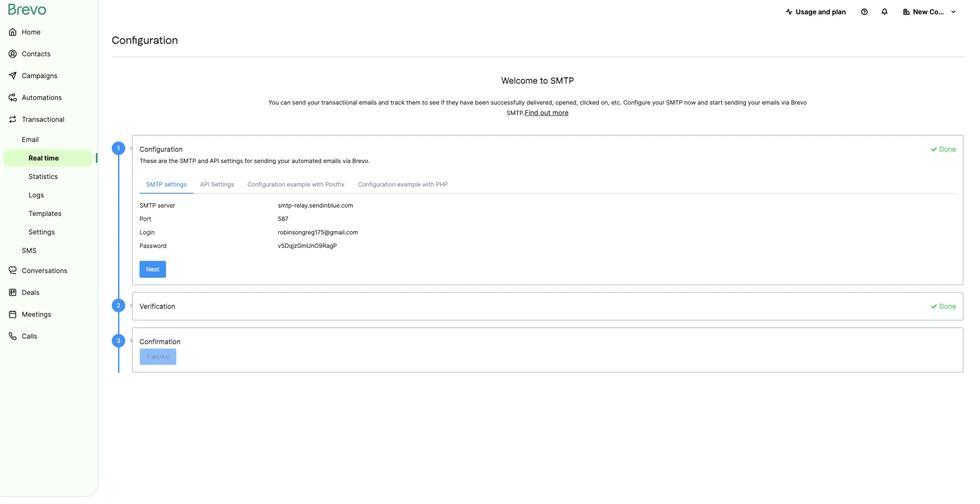 Task type: vqa. For each thing, say whether or not it's contained in the screenshot.


Task type: describe. For each thing, give the bounding box(es) containing it.
ongreg175@gmail.com
[[295, 229, 358, 236]]

logs link
[[3, 187, 93, 204]]

templates link
[[3, 205, 93, 222]]

smtp right the
[[180, 157, 196, 164]]

1 horizontal spatial api
[[210, 157, 219, 164]]

see
[[430, 99, 440, 106]]

usage and plan button
[[780, 3, 853, 20]]

robins ongreg175@gmail.com
[[278, 229, 358, 236]]

0 horizontal spatial settings
[[165, 181, 187, 188]]

and up api settings
[[198, 157, 208, 164]]

2
[[117, 302, 120, 309]]

587
[[278, 215, 289, 222]]

contacts
[[22, 50, 51, 58]]

your right start
[[749, 99, 761, 106]]

if
[[441, 99, 445, 106]]

for
[[245, 157, 253, 164]]

api settings link
[[194, 176, 241, 193]]

statistics
[[29, 172, 58, 181]]

brevo
[[792, 99, 808, 106]]

api settings
[[200, 181, 234, 188]]

configuration example with php link
[[352, 176, 455, 193]]

new company button
[[897, 3, 964, 20]]

and right the now
[[698, 99, 709, 106]]

next button
[[140, 261, 166, 278]]

smtp inside you can send your transactional emails and track them to see if they have been successfully delivered, opened, clicked on, etc. configure your smtp now and start sending your emails via brevo smtp.
[[667, 99, 683, 106]]

plan
[[833, 8, 847, 16]]

calls link
[[3, 326, 93, 347]]

relay.sendinblue.com
[[295, 202, 353, 209]]

smtp-
[[278, 202, 295, 209]]

sms
[[22, 246, 36, 255]]

real time
[[29, 154, 59, 162]]

automated
[[292, 157, 322, 164]]

welcome
[[502, 76, 538, 86]]

on,
[[601, 99, 610, 106]]

find
[[525, 109, 539, 117]]

these
[[140, 157, 157, 164]]

opened,
[[556, 99, 579, 106]]

campaigns
[[22, 71, 57, 80]]

have
[[460, 99, 474, 106]]

usage
[[796, 8, 817, 16]]

and left track
[[379, 99, 389, 106]]

settings link
[[3, 224, 93, 241]]

verification
[[140, 302, 175, 311]]

1 horizontal spatial to
[[540, 76, 549, 86]]

it works!
[[146, 353, 170, 360]]

check image
[[931, 303, 938, 310]]

more
[[553, 109, 569, 117]]

tab panel containing smtp server
[[133, 201, 964, 254]]

transactional
[[22, 115, 65, 124]]

to inside you can send your transactional emails and track them to see if they have been successfully delivered, opened, clicked on, etc. configure your smtp now and start sending your emails via brevo smtp.
[[422, 99, 428, 106]]

you
[[269, 99, 279, 106]]

smtp-relay.sendinblue.com
[[278, 202, 353, 209]]

email
[[22, 135, 39, 144]]

tab panel containing smtp settings
[[133, 176, 964, 254]]

can
[[281, 99, 291, 106]]

it works! link
[[140, 349, 177, 365]]

are
[[158, 157, 167, 164]]

meetings
[[22, 310, 51, 319]]

conversations link
[[3, 261, 93, 281]]

your right send
[[308, 99, 320, 106]]

them
[[407, 99, 421, 106]]

smtp settings
[[146, 181, 187, 188]]

calls
[[22, 332, 37, 341]]

home link
[[3, 22, 93, 42]]

password
[[140, 242, 167, 249]]

find out more button
[[525, 109, 569, 117]]

transactional link
[[3, 109, 93, 130]]

it
[[146, 353, 150, 360]]

deals
[[22, 289, 40, 297]]

send
[[292, 99, 306, 106]]

start
[[710, 99, 723, 106]]

1 vertical spatial via
[[343, 157, 351, 164]]

you can send your transactional emails and track them to see if they have been successfully delivered, opened, clicked on, etc. configure your smtp now and start sending your emails via brevo smtp.
[[269, 99, 808, 116]]

templates
[[29, 209, 61, 218]]

track
[[391, 99, 405, 106]]



Task type: locate. For each thing, give the bounding box(es) containing it.
company
[[930, 8, 961, 16]]

sending inside you can send your transactional emails and track them to see if they have been successfully delivered, opened, clicked on, etc. configure your smtp now and start sending your emails via brevo smtp.
[[725, 99, 747, 106]]

via inside you can send your transactional emails and track them to see if they have been successfully delivered, opened, clicked on, etc. configure your smtp now and start sending your emails via brevo smtp.
[[782, 99, 790, 106]]

smtp.
[[507, 109, 525, 116]]

0 horizontal spatial sending
[[254, 157, 276, 164]]

to left "see"
[[422, 99, 428, 106]]

successfully
[[491, 99, 525, 106]]

contacts link
[[3, 44, 93, 64]]

0 vertical spatial settings
[[211, 181, 234, 188]]

via
[[782, 99, 790, 106], [343, 157, 351, 164]]

example for php
[[398, 181, 421, 188]]

example for postfix
[[287, 181, 310, 188]]

deals link
[[3, 283, 93, 303]]

new
[[914, 8, 928, 16]]

settings down these are the smtp and api settings for sending your automated emails via brevo.
[[211, 181, 234, 188]]

your left automated
[[278, 157, 290, 164]]

via left the brevo
[[782, 99, 790, 106]]

1 with from the left
[[312, 181, 324, 188]]

1 horizontal spatial via
[[782, 99, 790, 106]]

meetings link
[[3, 304, 93, 325]]

0 vertical spatial settings
[[221, 157, 243, 164]]

api right smtp settings
[[200, 181, 210, 188]]

welcome to smtp
[[502, 76, 574, 86]]

tab panel
[[133, 176, 964, 254], [133, 201, 964, 254]]

emails
[[359, 99, 377, 106], [763, 99, 780, 106], [324, 157, 341, 164]]

0 horizontal spatial example
[[287, 181, 310, 188]]

with
[[312, 181, 324, 188], [423, 181, 435, 188]]

1 horizontal spatial with
[[423, 181, 435, 188]]

and
[[819, 8, 831, 16], [379, 99, 389, 106], [698, 99, 709, 106], [198, 157, 208, 164]]

transactional
[[322, 99, 358, 106]]

0 horizontal spatial via
[[343, 157, 351, 164]]

1 horizontal spatial sending
[[725, 99, 747, 106]]

email link
[[3, 131, 93, 148]]

postfix
[[326, 181, 345, 188]]

out
[[541, 109, 551, 117]]

to up delivered,
[[540, 76, 549, 86]]

next
[[146, 266, 159, 273]]

0 vertical spatial done
[[938, 145, 957, 154]]

robins
[[278, 229, 295, 236]]

0 vertical spatial sending
[[725, 99, 747, 106]]

campaigns link
[[3, 66, 93, 86]]

configure
[[624, 99, 651, 106]]

1 vertical spatial settings
[[29, 228, 55, 236]]

your
[[308, 99, 320, 106], [653, 99, 665, 106], [749, 99, 761, 106], [278, 157, 290, 164]]

settings up server
[[165, 181, 187, 188]]

2 tab panel from the top
[[133, 201, 964, 254]]

1 horizontal spatial settings
[[211, 181, 234, 188]]

1 horizontal spatial example
[[398, 181, 421, 188]]

to
[[540, 76, 549, 86], [422, 99, 428, 106]]

with for postfix
[[312, 181, 324, 188]]

works!
[[152, 353, 170, 360]]

and left 'plan'
[[819, 8, 831, 16]]

done
[[938, 145, 957, 154], [938, 302, 957, 311]]

been
[[475, 99, 489, 106]]

these are the smtp and api settings for sending your automated emails via brevo.
[[140, 157, 370, 164]]

the
[[169, 157, 178, 164]]

1 vertical spatial to
[[422, 99, 428, 106]]

smtp up the port on the top left of page
[[140, 202, 156, 209]]

smtp up opened,
[[551, 76, 574, 86]]

with left php
[[423, 181, 435, 188]]

0 horizontal spatial api
[[200, 181, 210, 188]]

configuration example with php
[[358, 181, 448, 188]]

smtp inside tab list
[[146, 181, 163, 188]]

1 tab panel from the top
[[133, 176, 964, 254]]

2 done from the top
[[938, 302, 957, 311]]

usage and plan
[[796, 8, 847, 16]]

emails left the brevo
[[763, 99, 780, 106]]

server
[[158, 202, 175, 209]]

confirmation
[[140, 338, 181, 346]]

and inside button
[[819, 8, 831, 16]]

done for verification
[[938, 302, 957, 311]]

emails up postfix
[[324, 157, 341, 164]]

1 done from the top
[[938, 145, 957, 154]]

tab list containing smtp settings
[[140, 176, 957, 194]]

configuration example with postfix
[[248, 181, 345, 188]]

example
[[287, 181, 310, 188], [398, 181, 421, 188]]

0 vertical spatial api
[[210, 157, 219, 164]]

0 horizontal spatial with
[[312, 181, 324, 188]]

0 horizontal spatial settings
[[29, 228, 55, 236]]

php
[[436, 181, 448, 188]]

automations link
[[3, 87, 93, 108]]

1 example from the left
[[287, 181, 310, 188]]

check image
[[931, 146, 938, 153]]

real time link
[[3, 150, 93, 167]]

settings down the templates
[[29, 228, 55, 236]]

2 example from the left
[[398, 181, 421, 188]]

api up api settings
[[210, 157, 219, 164]]

via left brevo.
[[343, 157, 351, 164]]

2 horizontal spatial emails
[[763, 99, 780, 106]]

automations
[[22, 93, 62, 102]]

sms link
[[3, 242, 93, 259]]

done for configuration
[[938, 145, 957, 154]]

statistics link
[[3, 168, 93, 185]]

find out more
[[525, 109, 569, 117]]

conversations
[[22, 267, 67, 275]]

with left postfix
[[312, 181, 324, 188]]

home
[[22, 28, 41, 36]]

1 vertical spatial settings
[[165, 181, 187, 188]]

example left php
[[398, 181, 421, 188]]

new company
[[914, 8, 961, 16]]

1 vertical spatial sending
[[254, 157, 276, 164]]

api
[[210, 157, 219, 164], [200, 181, 210, 188]]

1 vertical spatial done
[[938, 302, 957, 311]]

1 vertical spatial api
[[200, 181, 210, 188]]

settings
[[221, 157, 243, 164], [165, 181, 187, 188]]

v5dqjzgmuno9ragp
[[278, 242, 337, 249]]

api inside api settings link
[[200, 181, 210, 188]]

clicked
[[580, 99, 600, 106]]

2 with from the left
[[423, 181, 435, 188]]

port
[[140, 215, 151, 222]]

configuration example with postfix link
[[241, 176, 352, 193]]

smtp left the now
[[667, 99, 683, 106]]

your right configure
[[653, 99, 665, 106]]

tab list
[[140, 176, 957, 194]]

sending right start
[[725, 99, 747, 106]]

they
[[446, 99, 459, 106]]

smtp server
[[140, 202, 175, 209]]

example up smtp-
[[287, 181, 310, 188]]

with for php
[[423, 181, 435, 188]]

0 vertical spatial to
[[540, 76, 549, 86]]

sending right for
[[254, 157, 276, 164]]

1 horizontal spatial emails
[[359, 99, 377, 106]]

time
[[44, 154, 59, 162]]

3
[[117, 337, 120, 344]]

configuration
[[112, 34, 178, 46], [140, 145, 183, 154], [248, 181, 285, 188], [358, 181, 396, 188]]

0 horizontal spatial emails
[[324, 157, 341, 164]]

smtp up "smtp server"
[[146, 181, 163, 188]]

settings inside tab list
[[211, 181, 234, 188]]

1 horizontal spatial settings
[[221, 157, 243, 164]]

logs
[[29, 191, 44, 199]]

emails right transactional
[[359, 99, 377, 106]]

1
[[117, 145, 120, 152]]

now
[[685, 99, 696, 106]]

0 horizontal spatial to
[[422, 99, 428, 106]]

login
[[140, 229, 155, 236]]

brevo.
[[353, 157, 370, 164]]

settings left for
[[221, 157, 243, 164]]

smtp settings link
[[140, 176, 194, 194]]

0 vertical spatial via
[[782, 99, 790, 106]]



